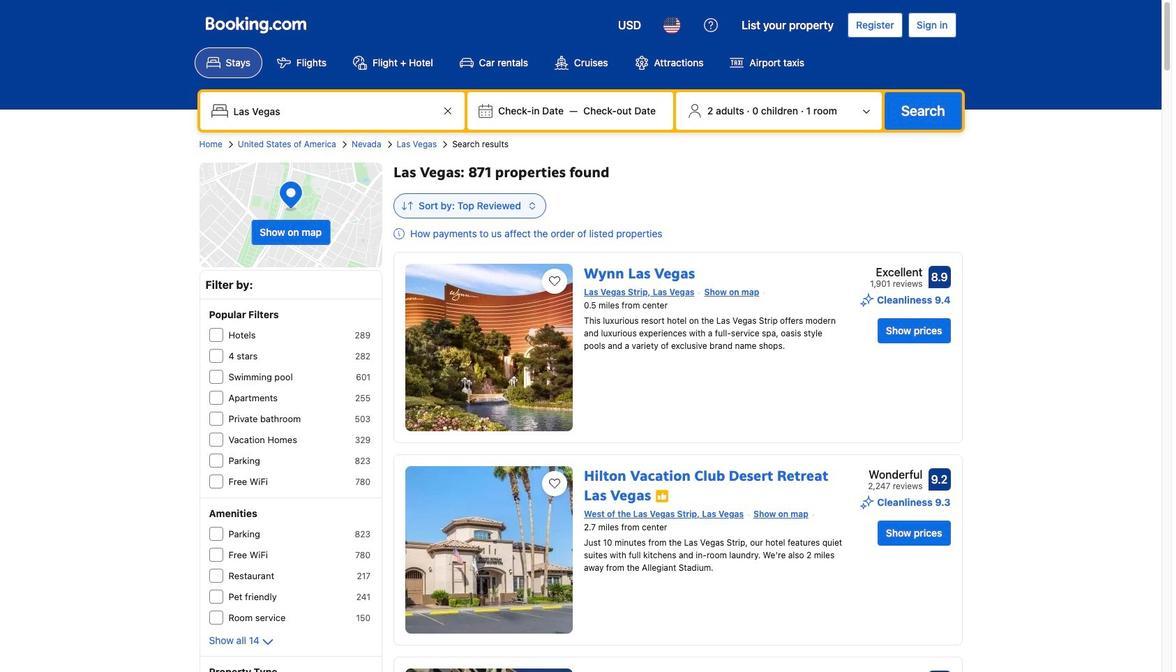 Task type: locate. For each thing, give the bounding box(es) containing it.
Where are you going? field
[[228, 98, 440, 124]]

booking.com image
[[206, 17, 306, 34]]

this property is part of our preferred partner program. it's committed to providing excellent service and good value. it'll pay us a higher commission if you make a booking. image
[[656, 489, 670, 503], [656, 489, 670, 503]]

wynn las vegas image
[[406, 264, 573, 431]]

search results updated. las vegas: 871 properties found. element
[[394, 163, 963, 182]]



Task type: describe. For each thing, give the bounding box(es) containing it.
hilton vacation club desert retreat las vegas image
[[406, 466, 573, 634]]



Task type: vqa. For each thing, say whether or not it's contained in the screenshot.
Bè
no



